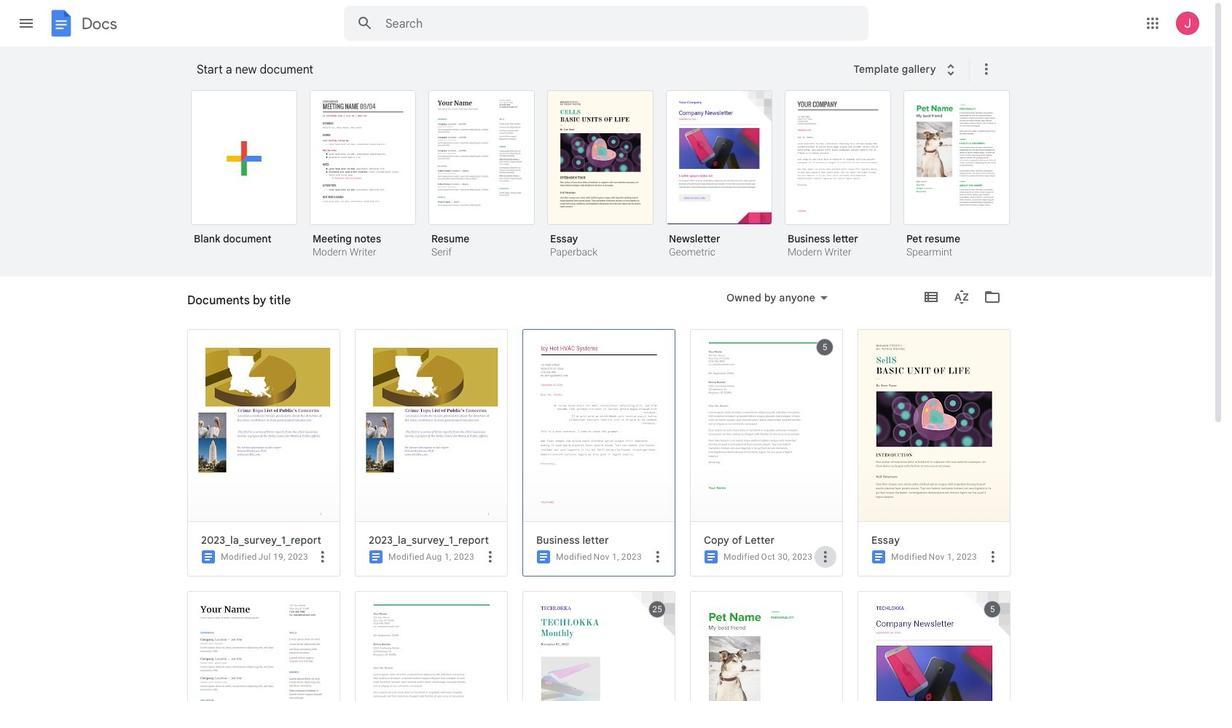 Task type: locate. For each thing, give the bounding box(es) containing it.
0 horizontal spatial medium image
[[535, 549, 552, 566]]

2 more actions. popup button. image from the left
[[649, 548, 667, 566]]

1 horizontal spatial more actions. popup button. image
[[985, 548, 1002, 566]]

1 medium image from the left
[[535, 549, 552, 566]]

0 horizontal spatial more actions. popup button. image
[[314, 548, 332, 566]]

medium image for the 'last opened by me aug 1, 2023' element 2023_la_survey_1_report google docs element
[[367, 549, 385, 566]]

2023_la_survey_1_report google docs element up the 'last opened by me aug 1, 2023' element
[[369, 534, 501, 547]]

medium image
[[535, 549, 552, 566], [870, 549, 888, 566]]

essay google docs element
[[872, 534, 1004, 547]]

0 horizontal spatial 2023_la_survey_1_report google docs element
[[201, 534, 334, 547]]

medium image down essay google docs element
[[870, 549, 888, 566]]

0 vertical spatial list box
[[191, 87, 1029, 278]]

1 more actions. popup button. image from the left
[[482, 548, 499, 566]]

more actions. popup button. image right last opened by me jul 19, 2023 element
[[314, 548, 332, 566]]

1 last opened by me nov 1, 2023 element from the left
[[594, 552, 642, 563]]

last opened by me nov 1, 2023 element down essay google docs element
[[929, 552, 977, 563]]

list box
[[191, 87, 1029, 278], [187, 329, 1025, 702]]

1 more actions. popup button. image from the left
[[314, 548, 332, 566]]

0 horizontal spatial last opened by me nov 1, 2023 element
[[594, 552, 642, 563]]

2 horizontal spatial medium image
[[703, 549, 720, 566]]

more actions. popup button. image right the 'last opened by me aug 1, 2023' element
[[482, 548, 499, 566]]

0 horizontal spatial medium image
[[200, 549, 217, 566]]

1 horizontal spatial more actions. popup button. image
[[649, 548, 667, 566]]

more actions. image
[[975, 60, 995, 78]]

option
[[191, 90, 297, 256], [310, 90, 416, 260], [429, 90, 535, 260], [547, 90, 654, 260], [666, 90, 772, 260], [785, 90, 891, 260], [904, 90, 1010, 260], [187, 329, 340, 577], [355, 329, 508, 577], [523, 329, 676, 577], [690, 329, 843, 577], [858, 329, 1011, 577]]

last opened by me nov 1, 2023 element down business letter google docs element
[[594, 552, 642, 563]]

2023_la_survey_1_report google docs element
[[201, 534, 334, 547], [369, 534, 501, 547]]

1 horizontal spatial medium image
[[367, 549, 385, 566]]

more actions. popup button. image
[[482, 548, 499, 566], [649, 548, 667, 566]]

medium image
[[200, 549, 217, 566], [367, 549, 385, 566], [703, 549, 720, 566]]

template gallery image
[[942, 61, 960, 79]]

2 more actions. popup button. image from the left
[[985, 548, 1002, 566]]

more actions. popup button. image for the 'last opened by me aug 1, 2023' element 2023_la_survey_1_report google docs element
[[482, 548, 499, 566]]

2 medium image from the left
[[367, 549, 385, 566]]

1 2023_la_survey_1_report google docs element from the left
[[201, 534, 334, 547]]

1 horizontal spatial 2023_la_survey_1_report google docs element
[[369, 534, 501, 547]]

1 horizontal spatial medium image
[[870, 549, 888, 566]]

0 horizontal spatial more actions. popup button. image
[[482, 548, 499, 566]]

medium image down business letter google docs element
[[535, 549, 552, 566]]

2023_la_survey_1_report google docs element up last opened by me jul 19, 2023 element
[[201, 534, 334, 547]]

more actions. popup button. image down business letter google docs element
[[649, 548, 667, 566]]

more actions. popup button. image
[[314, 548, 332, 566], [985, 548, 1002, 566]]

last opened by me nov 1, 2023 element
[[594, 552, 642, 563], [929, 552, 977, 563]]

2 last opened by me nov 1, 2023 element from the left
[[929, 552, 977, 563]]

2 2023_la_survey_1_report google docs element from the left
[[369, 534, 501, 547]]

heading
[[197, 47, 844, 93], [187, 277, 291, 324]]

last opened by me oct 30, 2023 element
[[761, 552, 813, 563]]

more actions. popup button. image for essay google docs element
[[985, 548, 1002, 566]]

1 horizontal spatial last opened by me nov 1, 2023 element
[[929, 552, 977, 563]]

more actions. popup button. image down essay google docs element
[[985, 548, 1002, 566]]

Search bar text field
[[386, 17, 832, 31]]

medium image for 2023_la_survey_1_report google docs element related to last opened by me jul 19, 2023 element
[[200, 549, 217, 566]]

2 medium image from the left
[[870, 549, 888, 566]]

1 medium image from the left
[[200, 549, 217, 566]]

3 medium image from the left
[[703, 549, 720, 566]]

None search field
[[344, 6, 869, 41]]



Task type: describe. For each thing, give the bounding box(es) containing it.
2023_la_survey_1_report google docs element for the 'last opened by me aug 1, 2023' element
[[369, 534, 501, 547]]

main menu image
[[17, 15, 35, 32]]

1 vertical spatial heading
[[187, 277, 291, 324]]

medium image for essay google docs element
[[870, 549, 888, 566]]

last opened by me nov 1, 2023 element for essay google docs element
[[929, 552, 977, 563]]

more actions. popup button. image for business letter google docs element
[[649, 548, 667, 566]]

search image
[[351, 9, 380, 38]]

medium image for business letter google docs element
[[535, 549, 552, 566]]

copy of letter google docs element
[[704, 534, 837, 547]]

2023_la_survey_1_report google docs element for last opened by me jul 19, 2023 element
[[201, 534, 334, 547]]

list view image
[[923, 289, 940, 306]]

more actions. popup button. image for 2023_la_survey_1_report google docs element related to last opened by me jul 19, 2023 element
[[314, 548, 332, 566]]

last opened by me aug 1, 2023 element
[[426, 552, 474, 563]]

last opened by me jul 19, 2023 element
[[258, 552, 308, 563]]

medium image for the copy of letter google docs element
[[703, 549, 720, 566]]

0 vertical spatial heading
[[197, 47, 844, 93]]

business letter google docs element
[[536, 534, 669, 547]]

last opened by me nov 1, 2023 element for business letter google docs element
[[594, 552, 642, 563]]

1 vertical spatial list box
[[187, 329, 1025, 702]]



Task type: vqa. For each thing, say whether or not it's contained in the screenshot.
list box
yes



